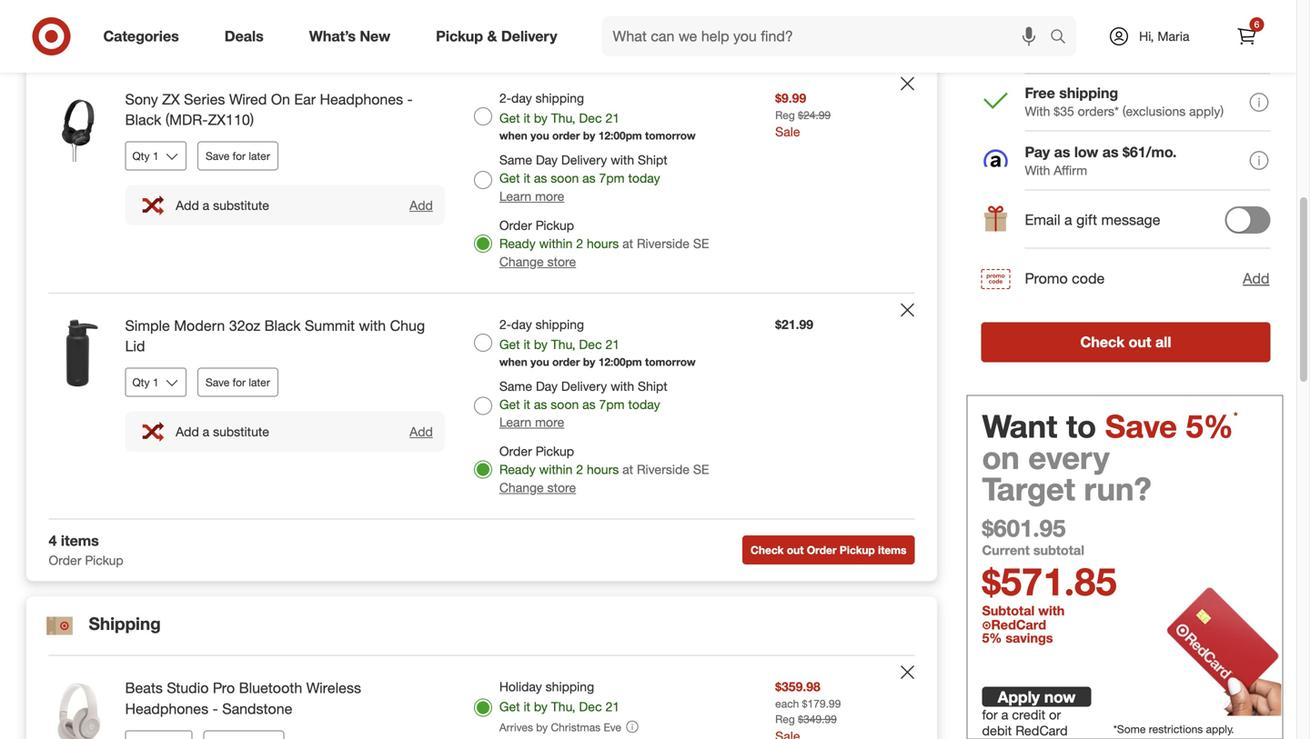 Task type: vqa. For each thing, say whether or not it's contained in the screenshot.
"GolfNow," corresponding to GolfNow $50 Gift Card (Email Delivery)
no



Task type: describe. For each thing, give the bounding box(es) containing it.
2- for sony zx series wired on ear headphones - black (mdr-zx110)
[[500, 90, 512, 106]]

riverside for simple modern 32oz black summit with chug lid
[[637, 462, 690, 478]]

when for simple modern 32oz black summit with chug lid
[[500, 356, 528, 369]]

low
[[1075, 143, 1099, 161]]

sony zx series wired on ear headphones - black (mdr-zx110) link
[[125, 89, 445, 131]]

wired
[[229, 90, 267, 108]]

shipping
[[89, 614, 161, 635]]

3 get from the top
[[500, 337, 520, 352]]

affirm
[[1054, 162, 1088, 178]]

$9.99
[[776, 90, 807, 106]]

current
[[983, 543, 1030, 559]]

2 it from the top
[[524, 170, 531, 186]]

today for sony zx series wired on ear headphones - black (mdr-zx110)
[[628, 170, 660, 186]]

se inside ready within 2 hours at riverside se change store
[[693, 9, 709, 25]]

store inside ready within 2 hours at riverside se change store
[[548, 27, 576, 43]]

pickup inside button
[[840, 544, 875, 558]]

with inside free shipping with $35 orders* (exclusions apply)
[[1025, 103, 1051, 119]]

orders*
[[1078, 103, 1119, 119]]

riverside inside ready within 2 hours at riverside se change store
[[637, 9, 690, 25]]

shipt for sony zx series wired on ear headphones - black (mdr-zx110)
[[638, 152, 668, 168]]

same day delivery with shipt get it as soon as 7pm today learn more for simple modern 32oz black summit with chug lid
[[500, 378, 668, 431]]

for for series
[[233, 149, 246, 163]]

total
[[1025, 36, 1065, 57]]

target
[[983, 470, 1076, 508]]

1 it from the top
[[524, 110, 531, 126]]

dec inside "holiday shipping get it by thu, dec 21"
[[579, 700, 602, 715]]

6
[[1255, 19, 1260, 30]]

1 vertical spatial 5%
[[983, 631, 1002, 647]]

same day delivery with shipt get it as soon as 7pm today learn more for sony zx series wired on ear headphones - black (mdr-zx110)
[[500, 152, 668, 204]]

summit
[[305, 317, 355, 335]]

out for all
[[1129, 334, 1152, 351]]

thu, for simple modern 32oz black summit with chug lid
[[551, 337, 576, 352]]

5% savings
[[983, 631, 1054, 647]]

based on
[[1040, 3, 1098, 19]]

learn more button for simple modern 32oz black summit with chug lid
[[500, 414, 565, 432]]

free
[[1025, 84, 1056, 102]]

more for simple modern 32oz black summit with chug lid
[[535, 415, 565, 431]]

what's
[[309, 27, 356, 45]]

same for sony zx series wired on ear headphones - black (mdr-zx110)
[[500, 152, 532, 168]]

order for sony zx series wired on ear headphones - black (mdr-zx110)
[[552, 129, 580, 143]]

delivery for simple modern 32oz black summit with chug lid
[[561, 378, 607, 394]]

32oz
[[229, 317, 260, 335]]

subtotal
[[983, 604, 1035, 619]]

learn more button for sony zx series wired on ear headphones - black (mdr-zx110)
[[500, 187, 565, 206]]

on every target run?
[[983, 439, 1152, 508]]

ready inside ready within 2 hours at riverside se change store
[[500, 9, 536, 25]]

change inside ready within 2 hours at riverside se change store
[[500, 27, 544, 43]]

0 vertical spatial on
[[1080, 3, 1094, 19]]

4 items order pickup
[[49, 533, 124, 569]]

wireless
[[306, 680, 361, 698]]

cart item ready to fulfill group containing simple modern 32oz black summit with chug lid
[[27, 294, 937, 519]]

tomorrow for sony zx series wired on ear headphones - black (mdr-zx110)
[[645, 129, 696, 143]]

2 vertical spatial save
[[1106, 407, 1178, 446]]

with inside pay as low as $61/mo. with affirm
[[1025, 162, 1051, 178]]

substitute for 32oz
[[213, 424, 269, 440]]

later for wired
[[249, 149, 270, 163]]

for inside apply now for a credit or debit redcard
[[983, 708, 998, 724]]

chug
[[390, 317, 425, 335]]

order pickup ready within 2 hours at riverside se change store for sony zx series wired on ear headphones - black (mdr-zx110)
[[500, 217, 709, 270]]

categories
[[103, 27, 179, 45]]

- inside "sony zx series wired on ear headphones - black (mdr-zx110)"
[[407, 90, 413, 108]]

save for later for series
[[206, 149, 270, 163]]

black inside simple modern 32oz black summit with chug lid
[[264, 317, 301, 335]]

want
[[983, 407, 1058, 446]]

on inside on every target run?
[[983, 439, 1020, 477]]

headphones inside beats studio pro bluetooth wireless headphones - sandstone
[[125, 701, 209, 718]]

4
[[49, 533, 57, 550]]

check out all
[[1081, 334, 1172, 351]]

apply
[[998, 688, 1040, 707]]

beats studio pro bluetooth wireless headphones - sandstone link
[[125, 679, 445, 720]]

store pickup radio for simple modern 32oz black summit with chug lid
[[474, 461, 492, 479]]

with inside simple modern 32oz black summit with chug lid
[[359, 317, 386, 335]]

delivery for sony zx series wired on ear headphones - black (mdr-zx110)
[[561, 152, 607, 168]]

12:00pm for sony zx series wired on ear headphones - black (mdr-zx110)
[[599, 129, 642, 143]]

a inside apply now for a credit or debit redcard
[[1002, 708, 1009, 724]]

you for sony zx series wired on ear headphones - black (mdr-zx110)
[[531, 129, 549, 143]]

shipt for simple modern 32oz black summit with chug lid
[[638, 378, 668, 394]]

1 vertical spatial add button
[[1243, 268, 1271, 290]]

apply.
[[1207, 723, 1235, 737]]

- inside beats studio pro bluetooth wireless headphones - sandstone
[[213, 701, 218, 718]]

holiday shipping get it by thu, dec 21
[[500, 679, 620, 715]]

out for order
[[787, 544, 804, 558]]

run?
[[1084, 470, 1152, 508]]

$601.95
[[983, 514, 1066, 543]]

hi,
[[1140, 28, 1154, 44]]

$359.98
[[776, 679, 821, 695]]

*some
[[1114, 723, 1146, 737]]

add a substitute for 32oz
[[176, 424, 269, 440]]

21 for simple modern 32oz black summit with chug lid
[[606, 337, 620, 352]]

it inside "holiday shipping get it by thu, dec 21"
[[524, 700, 531, 715]]

apply now for a credit or debit redcard
[[983, 688, 1076, 739]]

on
[[271, 90, 290, 108]]

dec for sony zx series wired on ear headphones - black (mdr-zx110)
[[579, 110, 602, 126]]

zx110)
[[208, 111, 254, 129]]

beats studio pro bluetooth wireless headphones - sandstone
[[125, 680, 361, 718]]

sale
[[776, 124, 801, 140]]

order inside button
[[807, 544, 837, 558]]

reg inside the $359.98 each $179.99 reg $349.99
[[776, 713, 795, 727]]

savings
[[1006, 631, 1054, 647]]

subtotal
[[1034, 543, 1085, 559]]

learn for simple modern 32oz black summit with chug lid
[[500, 415, 532, 431]]

promo
[[1025, 270, 1068, 288]]

debit
[[983, 724, 1012, 739]]

maria
[[1158, 28, 1190, 44]]

pro
[[213, 680, 235, 698]]

shipping inside free shipping with $35 orders* (exclusions apply)
[[1060, 84, 1119, 102]]

hours for simple modern 32oz black summit with chug lid
[[587, 462, 619, 478]]

now
[[1045, 688, 1076, 707]]

0 vertical spatial redcard
[[992, 618, 1047, 634]]

store for sony zx series wired on ear headphones - black (mdr-zx110)
[[548, 254, 576, 270]]

sandstone
[[222, 701, 293, 718]]

save for 32oz
[[206, 376, 230, 390]]

free shipping with $35 orders* (exclusions apply)
[[1025, 84, 1224, 119]]

promo code
[[1025, 270, 1105, 288]]

every
[[1029, 439, 1110, 477]]

day for sony zx series wired on ear headphones - black (mdr-zx110)
[[536, 152, 558, 168]]

items inside 4 items order pickup
[[61, 533, 99, 550]]

email
[[1025, 211, 1061, 229]]

add a substitute for series
[[176, 197, 269, 213]]

eve
[[604, 721, 622, 735]]

2-day shipping get it by thu, dec 21 when you order by 12:00pm tomorrow for simple modern 32oz black summit with chug lid
[[500, 317, 696, 369]]

*
[[1234, 410, 1239, 423]]

holiday
[[500, 679, 542, 695]]

simple modern 32oz black summit with chug lid
[[125, 317, 425, 356]]

pay as low as $61/mo. with affirm
[[1025, 143, 1177, 178]]

(mdr-
[[166, 111, 208, 129]]

store pickup radio for sony zx series wired on ear headphones - black (mdr-zx110)
[[474, 235, 492, 253]]

beats
[[125, 680, 163, 698]]

save for later button for 32oz
[[198, 368, 278, 397]]

studio
[[167, 680, 209, 698]]

(exclusions
[[1123, 103, 1186, 119]]

series
[[184, 90, 225, 108]]

$601.95 current subtotal $571.85
[[983, 514, 1117, 605]]

or
[[1050, 708, 1061, 724]]

check for check out order pickup items
[[751, 544, 784, 558]]

thu, for sony zx series wired on ear headphones - black (mdr-zx110)
[[551, 110, 576, 126]]

$35
[[1054, 103, 1075, 119]]

ear
[[294, 90, 316, 108]]

hi, maria
[[1140, 28, 1190, 44]]

1 store pickup radio from the top
[[474, 8, 492, 26]]

order for simple modern 32oz black summit with chug lid
[[552, 356, 580, 369]]

day for simple modern 32oz black summit with chug lid
[[512, 317, 532, 332]]

when for sony zx series wired on ear headphones - black (mdr-zx110)
[[500, 129, 528, 143]]

order pickup ready within 2 hours at riverside se change store for simple modern 32oz black summit with chug lid
[[500, 444, 709, 496]]

21 inside "holiday shipping get it by thu, dec 21"
[[606, 700, 620, 715]]

$359.98 each $179.99 reg $349.99
[[776, 679, 841, 727]]

arrives
[[500, 721, 533, 735]]

code
[[1072, 270, 1105, 288]]

thu, inside "holiday shipping get it by thu, dec 21"
[[551, 700, 576, 715]]

pickup inside 4 items order pickup
[[85, 553, 124, 569]]

6 link
[[1227, 16, 1267, 56]]

1 horizontal spatial 5%
[[1186, 407, 1234, 446]]

check out order pickup items button
[[743, 536, 915, 565]]

add button for sony zx series wired on ear headphones - black (mdr-zx110)
[[409, 197, 434, 214]]

arrives by christmas eve
[[500, 721, 622, 735]]

want to save 5% *
[[983, 407, 1239, 446]]



Task type: locate. For each thing, give the bounding box(es) containing it.
substitute
[[213, 197, 269, 213], [213, 424, 269, 440]]

1 horizontal spatial on
[[1080, 3, 1094, 19]]

2 same from the top
[[500, 378, 532, 394]]

0 horizontal spatial check
[[751, 544, 784, 558]]

0 vertical spatial add button
[[409, 197, 434, 214]]

items inside button
[[878, 544, 907, 558]]

1 vertical spatial for
[[233, 376, 246, 390]]

save for later button down 32oz
[[198, 368, 278, 397]]

1 when from the top
[[500, 129, 528, 143]]

1 vertical spatial dec
[[579, 337, 602, 352]]

2 for sony zx series wired on ear headphones - black (mdr-zx110)
[[576, 236, 583, 251]]

0 vertical spatial delivery
[[501, 27, 558, 45]]

1 within from the top
[[539, 9, 573, 25]]

when
[[500, 129, 528, 143], [500, 356, 528, 369]]

1 2 from the top
[[576, 9, 583, 25]]

0 vertical spatial out
[[1129, 334, 1152, 351]]

1 2-day shipping get it by thu, dec 21 when you order by 12:00pm tomorrow from the top
[[500, 90, 696, 143]]

change store button for sony zx series wired on ear headphones - black (mdr-zx110)
[[500, 253, 576, 271]]

learn for sony zx series wired on ear headphones - black (mdr-zx110)
[[500, 188, 532, 204]]

deals link
[[209, 16, 286, 56]]

headphones
[[320, 90, 403, 108], [125, 701, 209, 718]]

for down the zx110)
[[233, 149, 246, 163]]

pickup inside "link"
[[436, 27, 483, 45]]

1 dec from the top
[[579, 110, 602, 126]]

2 inside ready within 2 hours at riverside se change store
[[576, 9, 583, 25]]

check inside button
[[751, 544, 784, 558]]

0 vertical spatial save
[[206, 149, 230, 163]]

$21.99
[[776, 317, 814, 332]]

3 change from the top
[[500, 480, 544, 496]]

0 vertical spatial when
[[500, 129, 528, 143]]

1 vertical spatial at
[[623, 236, 634, 251]]

redcard down apply now 'button' on the bottom right of the page
[[1016, 724, 1068, 739]]

7pm
[[599, 170, 625, 186], [599, 397, 625, 413]]

1 vertical spatial day
[[512, 317, 532, 332]]

0 horizontal spatial 5%
[[983, 631, 1002, 647]]

2 cart item ready to fulfill group from the top
[[27, 67, 937, 293]]

on
[[1080, 3, 1094, 19], [983, 439, 1020, 477]]

0 vertical spatial ready
[[500, 9, 536, 25]]

3 dec from the top
[[579, 700, 602, 715]]

more
[[535, 188, 565, 204], [535, 415, 565, 431]]

apply now button
[[983, 688, 1092, 708]]

day for simple modern 32oz black summit with chug lid
[[536, 378, 558, 394]]

simple modern 32oz black summit with chug lid image
[[41, 316, 114, 388]]

save for later down the zx110)
[[206, 149, 270, 163]]

today
[[628, 170, 660, 186], [628, 397, 660, 413]]

at inside ready within 2 hours at riverside se change store
[[623, 9, 634, 25]]

same day delivery with shipt get it as soon as 7pm today learn more
[[500, 152, 668, 204], [500, 378, 668, 431]]

12:00pm
[[599, 129, 642, 143], [599, 356, 642, 369]]

2 se from the top
[[693, 236, 709, 251]]

0 vertical spatial -
[[407, 90, 413, 108]]

within for simple modern 32oz black summit with chug lid
[[539, 462, 573, 478]]

store for simple modern 32oz black summit with chug lid
[[548, 480, 576, 496]]

2 ready from the top
[[500, 236, 536, 251]]

1 vertical spatial soon
[[551, 397, 579, 413]]

2 get from the top
[[500, 170, 520, 186]]

1 save for later from the top
[[206, 149, 270, 163]]

3 change store button from the top
[[500, 479, 576, 498]]

0 vertical spatial change store button
[[500, 26, 576, 44]]

2 21 from the top
[[606, 337, 620, 352]]

order inside 4 items order pickup
[[49, 553, 81, 569]]

1 thu, from the top
[[551, 110, 576, 126]]

it
[[524, 110, 531, 126], [524, 170, 531, 186], [524, 337, 531, 352], [524, 397, 531, 413], [524, 700, 531, 715]]

1 reg from the top
[[776, 108, 795, 122]]

2-
[[500, 90, 512, 106], [500, 317, 512, 332]]

0 vertical spatial 21
[[606, 110, 620, 126]]

change for sony zx series wired on ear headphones - black (mdr-zx110)
[[500, 254, 544, 270]]

hours inside ready within 2 hours at riverside se change store
[[587, 9, 619, 25]]

1 day from the top
[[512, 90, 532, 106]]

1 at from the top
[[623, 9, 634, 25]]

with down free
[[1025, 103, 1051, 119]]

later
[[249, 149, 270, 163], [249, 376, 270, 390]]

1 vertical spatial hours
[[587, 236, 619, 251]]

for down apply on the bottom of the page
[[983, 708, 998, 724]]

3 21 from the top
[[606, 700, 620, 715]]

credit
[[1012, 708, 1046, 724]]

1 store from the top
[[548, 27, 576, 43]]

2 substitute from the top
[[213, 424, 269, 440]]

0 vertical spatial thu,
[[551, 110, 576, 126]]

2 at from the top
[[623, 236, 634, 251]]

shipt
[[638, 152, 668, 168], [638, 378, 668, 394]]

12:00pm for simple modern 32oz black summit with chug lid
[[599, 356, 642, 369]]

simple modern 32oz black summit with chug lid link
[[125, 316, 445, 357]]

black right 32oz
[[264, 317, 301, 335]]

2 vertical spatial change
[[500, 480, 544, 496]]

2 vertical spatial dec
[[579, 700, 602, 715]]

delivery inside "link"
[[501, 27, 558, 45]]

0 vertical spatial soon
[[551, 170, 579, 186]]

0 vertical spatial riverside
[[637, 9, 690, 25]]

check inside button
[[1081, 334, 1125, 351]]

hours for sony zx series wired on ear headphones - black (mdr-zx110)
[[587, 236, 619, 251]]

by
[[534, 110, 548, 126], [583, 129, 596, 143], [534, 337, 548, 352], [583, 356, 596, 369], [534, 700, 548, 715], [536, 721, 548, 735]]

3 se from the top
[[693, 462, 709, 478]]

save for later for 32oz
[[206, 376, 270, 390]]

5 it from the top
[[524, 700, 531, 715]]

sony
[[125, 90, 158, 108]]

*some restrictions apply.
[[1114, 723, 1235, 737]]

None radio
[[474, 700, 492, 718]]

a
[[203, 197, 210, 213], [1065, 211, 1073, 229], [203, 424, 210, 440], [1002, 708, 1009, 724]]

2 soon from the top
[[551, 397, 579, 413]]

affirm image
[[982, 147, 1011, 176], [984, 150, 1008, 167]]

save for series
[[206, 149, 230, 163]]

3 it from the top
[[524, 337, 531, 352]]

0 vertical spatial at
[[623, 9, 634, 25]]

$349.99
[[798, 713, 837, 727]]

cart item ready to fulfill group containing beats studio pro bluetooth wireless headphones - sandstone
[[27, 657, 937, 740]]

1 vertical spatial same day delivery with shipt get it as soon as 7pm today learn more
[[500, 378, 668, 431]]

1 2- from the top
[[500, 90, 512, 106]]

1 horizontal spatial check
[[1081, 334, 1125, 351]]

0 horizontal spatial -
[[213, 701, 218, 718]]

21 for sony zx series wired on ear headphones - black (mdr-zx110)
[[606, 110, 620, 126]]

1 vertical spatial learn more button
[[500, 414, 565, 432]]

2 for simple modern 32oz black summit with chug lid
[[576, 462, 583, 478]]

2 2 from the top
[[576, 236, 583, 251]]

2 vertical spatial change store button
[[500, 479, 576, 498]]

2 order from the top
[[552, 356, 580, 369]]

sony zx series wired on ear headphones - black (mdr-zx110) image
[[41, 89, 114, 162]]

reg inside $9.99 reg $24.99 sale
[[776, 108, 795, 122]]

within inside ready within 2 hours at riverside se change store
[[539, 9, 573, 25]]

2 store from the top
[[548, 254, 576, 270]]

0 horizontal spatial out
[[787, 544, 804, 558]]

4 it from the top
[[524, 397, 531, 413]]

riverside
[[637, 9, 690, 25], [637, 236, 690, 251], [637, 462, 690, 478]]

1 vertical spatial change
[[500, 254, 544, 270]]

&
[[487, 27, 497, 45]]

1 substitute from the top
[[213, 197, 269, 213]]

2 shipt from the top
[[638, 378, 668, 394]]

$571.85
[[983, 559, 1117, 605]]

save
[[206, 149, 230, 163], [206, 376, 230, 390], [1106, 407, 1178, 446]]

riverside for sony zx series wired on ear headphones - black (mdr-zx110)
[[637, 236, 690, 251]]

same for simple modern 32oz black summit with chug lid
[[500, 378, 532, 394]]

1 cart item ready to fulfill group from the top
[[27, 0, 937, 66]]

2 vertical spatial within
[[539, 462, 573, 478]]

soon for simple modern 32oz black summit with chug lid
[[551, 397, 579, 413]]

add a substitute
[[176, 197, 269, 213], [176, 424, 269, 440]]

1 with from the top
[[1025, 103, 1051, 119]]

0 vertical spatial 12:00pm
[[599, 129, 642, 143]]

what's new link
[[294, 16, 413, 56]]

pickup & delivery
[[436, 27, 558, 45]]

1 ready from the top
[[500, 9, 536, 25]]

1 vertical spatial out
[[787, 544, 804, 558]]

based
[[1040, 3, 1076, 19]]

1 vertical spatial ready
[[500, 236, 536, 251]]

cart item ready to fulfill group containing ready within 2 hours
[[27, 0, 937, 66]]

change store button for simple modern 32oz black summit with chug lid
[[500, 479, 576, 498]]

modern
[[174, 317, 225, 335]]

later for black
[[249, 376, 270, 390]]

pay
[[1025, 143, 1051, 161]]

0 vertical spatial order
[[552, 129, 580, 143]]

search button
[[1042, 16, 1086, 60]]

1 today from the top
[[628, 170, 660, 186]]

3 riverside from the top
[[637, 462, 690, 478]]

2 vertical spatial at
[[623, 462, 634, 478]]

1 change store button from the top
[[500, 26, 576, 44]]

add button for simple modern 32oz black summit with chug lid
[[409, 423, 434, 441]]

4 get from the top
[[500, 397, 520, 413]]

0 vertical spatial tomorrow
[[645, 129, 696, 143]]

ready for simple modern 32oz black summit with chug lid
[[500, 462, 536, 478]]

2 vertical spatial ready
[[500, 462, 536, 478]]

2 hours from the top
[[587, 236, 619, 251]]

1 same from the top
[[500, 152, 532, 168]]

1 vertical spatial day
[[536, 378, 558, 394]]

2 store pickup radio from the top
[[474, 235, 492, 253]]

cart item ready to fulfill group
[[27, 0, 937, 66], [27, 67, 937, 293], [27, 294, 937, 519], [27, 657, 937, 740]]

save right to
[[1106, 407, 1178, 446]]

cart item ready to fulfill group containing sony zx series wired on ear headphones - black (mdr-zx110)
[[27, 67, 937, 293]]

1 riverside from the top
[[637, 9, 690, 25]]

2 2-day shipping get it by thu, dec 21 when you order by 12:00pm tomorrow from the top
[[500, 317, 696, 369]]

1 vertical spatial order pickup ready within 2 hours at riverside se change store
[[500, 444, 709, 496]]

beats studio pro bluetooth wireless headphones - sandstone image
[[41, 679, 114, 740]]

0 vertical spatial dec
[[579, 110, 602, 126]]

simple
[[125, 317, 170, 335]]

1 vertical spatial riverside
[[637, 236, 690, 251]]

out inside button
[[1129, 334, 1152, 351]]

2- for simple modern 32oz black summit with chug lid
[[500, 317, 512, 332]]

pickup & delivery link
[[421, 16, 580, 56]]

21
[[606, 110, 620, 126], [606, 337, 620, 352], [606, 700, 620, 715]]

for for 32oz
[[233, 376, 246, 390]]

save down the zx110)
[[206, 149, 230, 163]]

4 cart item ready to fulfill group from the top
[[27, 657, 937, 740]]

3 store pickup radio from the top
[[474, 461, 492, 479]]

1 save for later button from the top
[[198, 142, 278, 171]]

0 vertical spatial se
[[693, 9, 709, 25]]

black down sony
[[125, 111, 161, 129]]

2 tomorrow from the top
[[645, 356, 696, 369]]

reg down the each
[[776, 713, 795, 727]]

0 horizontal spatial on
[[983, 439, 1020, 477]]

2 more from the top
[[535, 415, 565, 431]]

1 order from the top
[[552, 129, 580, 143]]

0 vertical spatial store
[[548, 27, 576, 43]]

as
[[1055, 143, 1071, 161], [1103, 143, 1119, 161], [534, 170, 547, 186], [583, 170, 596, 186], [534, 397, 547, 413], [583, 397, 596, 413]]

1 soon from the top
[[551, 170, 579, 186]]

1 vertical spatial tomorrow
[[645, 356, 696, 369]]

2 learn more button from the top
[[500, 414, 565, 432]]

7pm for simple modern 32oz black summit with chug lid
[[599, 397, 625, 413]]

change for simple modern 32oz black summit with chug lid
[[500, 480, 544, 496]]

2 within from the top
[[539, 236, 573, 251]]

0 vertical spatial for
[[233, 149, 246, 163]]

1 vertical spatial store pickup radio
[[474, 235, 492, 253]]

learn
[[500, 188, 532, 204], [500, 415, 532, 431]]

$9.99 reg $24.99 sale
[[776, 90, 831, 140]]

0 vertical spatial 7pm
[[599, 170, 625, 186]]

1 vertical spatial within
[[539, 236, 573, 251]]

2 with from the top
[[1025, 162, 1051, 178]]

deals
[[225, 27, 264, 45]]

1 you from the top
[[531, 129, 549, 143]]

message
[[1102, 211, 1161, 229]]

2 change from the top
[[500, 254, 544, 270]]

1 vertical spatial save
[[206, 376, 230, 390]]

1 vertical spatial you
[[531, 356, 549, 369]]

within for sony zx series wired on ear headphones - black (mdr-zx110)
[[539, 236, 573, 251]]

save down modern
[[206, 376, 230, 390]]

2 vertical spatial delivery
[[561, 378, 607, 394]]

headphones inside "sony zx series wired on ear headphones - black (mdr-zx110)"
[[320, 90, 403, 108]]

learn more button
[[500, 187, 565, 206], [500, 414, 565, 432]]

0 vertical spatial store pickup radio
[[474, 8, 492, 26]]

3 ready from the top
[[500, 462, 536, 478]]

0 vertical spatial headphones
[[320, 90, 403, 108]]

what's new
[[309, 27, 391, 45]]

0 vertical spatial shipt
[[638, 152, 668, 168]]

- down pro
[[213, 701, 218, 718]]

with
[[1025, 103, 1051, 119], [1025, 162, 1051, 178]]

1 horizontal spatial black
[[264, 317, 301, 335]]

0 vertical spatial day
[[512, 90, 532, 106]]

2-day shipping get it by thu, dec 21 when you order by 12:00pm tomorrow for sony zx series wired on ear headphones - black (mdr-zx110)
[[500, 90, 696, 143]]

2 learn from the top
[[500, 415, 532, 431]]

3 within from the top
[[539, 462, 573, 478]]

add
[[176, 197, 199, 213], [410, 198, 433, 214], [1243, 270, 1270, 288], [176, 424, 199, 440], [410, 424, 433, 440]]

1 vertical spatial thu,
[[551, 337, 576, 352]]

shipping inside "holiday shipping get it by thu, dec 21"
[[546, 679, 594, 695]]

1 later from the top
[[249, 149, 270, 163]]

1 vertical spatial order
[[552, 356, 580, 369]]

1 hours from the top
[[587, 9, 619, 25]]

What can we help you find? suggestions appear below search field
[[602, 16, 1055, 56]]

0 vertical spatial order pickup ready within 2 hours at riverside se change store
[[500, 217, 709, 270]]

0 vertical spatial day
[[536, 152, 558, 168]]

check out all button
[[982, 323, 1271, 363]]

0 vertical spatial same
[[500, 152, 532, 168]]

1 se from the top
[[693, 9, 709, 25]]

2 save for later from the top
[[206, 376, 270, 390]]

1 vertical spatial on
[[983, 439, 1020, 477]]

0 vertical spatial later
[[249, 149, 270, 163]]

2 riverside from the top
[[637, 236, 690, 251]]

1 get from the top
[[500, 110, 520, 126]]

dec for simple modern 32oz black summit with chug lid
[[579, 337, 602, 352]]

2 thu, from the top
[[551, 337, 576, 352]]

headphones right ear
[[320, 90, 403, 108]]

se for simple modern 32oz black summit with chug lid
[[693, 462, 709, 478]]

at
[[623, 9, 634, 25], [623, 236, 634, 251], [623, 462, 634, 478]]

later down the zx110)
[[249, 149, 270, 163]]

tomorrow for simple modern 32oz black summit with chug lid
[[645, 356, 696, 369]]

redcard down $571.85
[[992, 618, 1047, 634]]

se for sony zx series wired on ear headphones - black (mdr-zx110)
[[693, 236, 709, 251]]

ready for sony zx series wired on ear headphones - black (mdr-zx110)
[[500, 236, 536, 251]]

1 learn from the top
[[500, 188, 532, 204]]

1 vertical spatial shipt
[[638, 378, 668, 394]]

2 7pm from the top
[[599, 397, 625, 413]]

2 vertical spatial add button
[[409, 423, 434, 441]]

order pickup ready within 2 hours at riverside se change store
[[500, 217, 709, 270], [500, 444, 709, 496]]

1 vertical spatial change store button
[[500, 253, 576, 271]]

0 horizontal spatial items
[[61, 533, 99, 550]]

new
[[360, 27, 391, 45]]

2 day from the top
[[536, 378, 558, 394]]

subtotal with
[[983, 604, 1069, 619]]

2 today from the top
[[628, 397, 660, 413]]

0 vertical spatial hours
[[587, 9, 619, 25]]

None radio
[[474, 107, 492, 125], [474, 171, 492, 189], [474, 334, 492, 352], [474, 398, 492, 416], [474, 107, 492, 125], [474, 171, 492, 189], [474, 334, 492, 352], [474, 398, 492, 416]]

change
[[500, 27, 544, 43], [500, 254, 544, 270], [500, 480, 544, 496]]

1 vertical spatial save for later button
[[198, 368, 278, 397]]

3 2 from the top
[[576, 462, 583, 478]]

2
[[576, 9, 583, 25], [576, 236, 583, 251], [576, 462, 583, 478]]

check for check out all
[[1081, 334, 1125, 351]]

today for simple modern 32oz black summit with chug lid
[[628, 397, 660, 413]]

1 vertical spatial black
[[264, 317, 301, 335]]

more for sony zx series wired on ear headphones - black (mdr-zx110)
[[535, 188, 565, 204]]

at for simple modern 32oz black summit with chug lid
[[623, 462, 634, 478]]

5 get from the top
[[500, 700, 520, 715]]

later down simple modern 32oz black summit with chug lid
[[249, 376, 270, 390]]

save for later button down the zx110)
[[198, 142, 278, 171]]

at for sony zx series wired on ear headphones - black (mdr-zx110)
[[623, 236, 634, 251]]

soon for sony zx series wired on ear headphones - black (mdr-zx110)
[[551, 170, 579, 186]]

save for later down 32oz
[[206, 376, 270, 390]]

1 more from the top
[[535, 188, 565, 204]]

2 2- from the top
[[500, 317, 512, 332]]

3 thu, from the top
[[551, 700, 576, 715]]

7pm for sony zx series wired on ear headphones - black (mdr-zx110)
[[599, 170, 625, 186]]

get inside "holiday shipping get it by thu, dec 21"
[[500, 700, 520, 715]]

0 vertical spatial reg
[[776, 108, 795, 122]]

1 vertical spatial more
[[535, 415, 565, 431]]

sony zx series wired on ear headphones - black (mdr-zx110)
[[125, 90, 413, 129]]

2 add a substitute from the top
[[176, 424, 269, 440]]

tomorrow
[[645, 129, 696, 143], [645, 356, 696, 369]]

reg up sale
[[776, 108, 795, 122]]

get
[[500, 110, 520, 126], [500, 170, 520, 186], [500, 337, 520, 352], [500, 397, 520, 413], [500, 700, 520, 715]]

2 reg from the top
[[776, 713, 795, 727]]

- down what's new link
[[407, 90, 413, 108]]

search
[[1042, 29, 1086, 47]]

shipping
[[1060, 84, 1119, 102], [536, 90, 584, 106], [536, 317, 584, 332], [546, 679, 594, 695]]

save for later button for series
[[198, 142, 278, 171]]

2 change store button from the top
[[500, 253, 576, 271]]

christmas
[[551, 721, 601, 735]]

1 tomorrow from the top
[[645, 129, 696, 143]]

1 12:00pm from the top
[[599, 129, 642, 143]]

$179.99
[[802, 698, 841, 711]]

headphones down studio
[[125, 701, 209, 718]]

for
[[233, 149, 246, 163], [233, 376, 246, 390], [983, 708, 998, 724]]

zx
[[162, 90, 180, 108]]

0 vertical spatial learn
[[500, 188, 532, 204]]

1 same day delivery with shipt get it as soon as 7pm today learn more from the top
[[500, 152, 668, 204]]

0 vertical spatial change
[[500, 27, 544, 43]]

1 add a substitute from the top
[[176, 197, 269, 213]]

1 shipt from the top
[[638, 152, 668, 168]]

0 vertical spatial 5%
[[1186, 407, 1234, 446]]

1 vertical spatial save for later
[[206, 376, 270, 390]]

Store pickup radio
[[474, 8, 492, 26], [474, 235, 492, 253], [474, 461, 492, 479]]

3 at from the top
[[623, 462, 634, 478]]

out inside button
[[787, 544, 804, 558]]

1 vertical spatial learn
[[500, 415, 532, 431]]

5%
[[1186, 407, 1234, 446], [983, 631, 1002, 647]]

order
[[552, 129, 580, 143], [552, 356, 580, 369]]

1 vertical spatial today
[[628, 397, 660, 413]]

2 later from the top
[[249, 376, 270, 390]]

1 horizontal spatial items
[[878, 544, 907, 558]]

1 vertical spatial add a substitute
[[176, 424, 269, 440]]

check
[[1081, 334, 1125, 351], [751, 544, 784, 558]]

2 vertical spatial riverside
[[637, 462, 690, 478]]

2 12:00pm from the top
[[599, 356, 642, 369]]

items
[[61, 533, 99, 550], [878, 544, 907, 558]]

0 vertical spatial today
[[628, 170, 660, 186]]

0 vertical spatial add a substitute
[[176, 197, 269, 213]]

0 horizontal spatial headphones
[[125, 701, 209, 718]]

order
[[500, 217, 532, 233], [500, 444, 532, 460], [807, 544, 837, 558], [49, 553, 81, 569]]

2 vertical spatial thu,
[[551, 700, 576, 715]]

3 cart item ready to fulfill group from the top
[[27, 294, 937, 519]]

0 vertical spatial 2-day shipping get it by thu, dec 21 when you order by 12:00pm tomorrow
[[500, 90, 696, 143]]

2 you from the top
[[531, 356, 549, 369]]

2 when from the top
[[500, 356, 528, 369]]

by inside "holiday shipping get it by thu, dec 21"
[[534, 700, 548, 715]]

substitute for series
[[213, 197, 269, 213]]

0 vertical spatial learn more button
[[500, 187, 565, 206]]

ready within 2 hours at riverside se change store
[[500, 9, 709, 43]]

1 horizontal spatial out
[[1129, 334, 1152, 351]]

you for simple modern 32oz black summit with chug lid
[[531, 356, 549, 369]]

1 change from the top
[[500, 27, 544, 43]]

2 vertical spatial se
[[693, 462, 709, 478]]

on left every on the bottom right of the page
[[983, 439, 1020, 477]]

3 hours from the top
[[587, 462, 619, 478]]

day for sony zx series wired on ear headphones - black (mdr-zx110)
[[512, 90, 532, 106]]

on right based
[[1080, 3, 1094, 19]]

2 dec from the top
[[579, 337, 602, 352]]

for down 32oz
[[233, 376, 246, 390]]

1 vertical spatial substitute
[[213, 424, 269, 440]]

redcard inside apply now for a credit or debit redcard
[[1016, 724, 1068, 739]]

out
[[1129, 334, 1152, 351], [787, 544, 804, 558]]

$24.99
[[798, 108, 831, 122]]

2 day from the top
[[512, 317, 532, 332]]

black inside "sony zx series wired on ear headphones - black (mdr-zx110)"
[[125, 111, 161, 129]]

with down pay at the right of page
[[1025, 162, 1051, 178]]

1 21 from the top
[[606, 110, 620, 126]]

1 vertical spatial delivery
[[561, 152, 607, 168]]

1 day from the top
[[536, 152, 558, 168]]

ready
[[500, 9, 536, 25], [500, 236, 536, 251], [500, 462, 536, 478]]

1 vertical spatial when
[[500, 356, 528, 369]]

gift
[[1077, 211, 1098, 229]]



